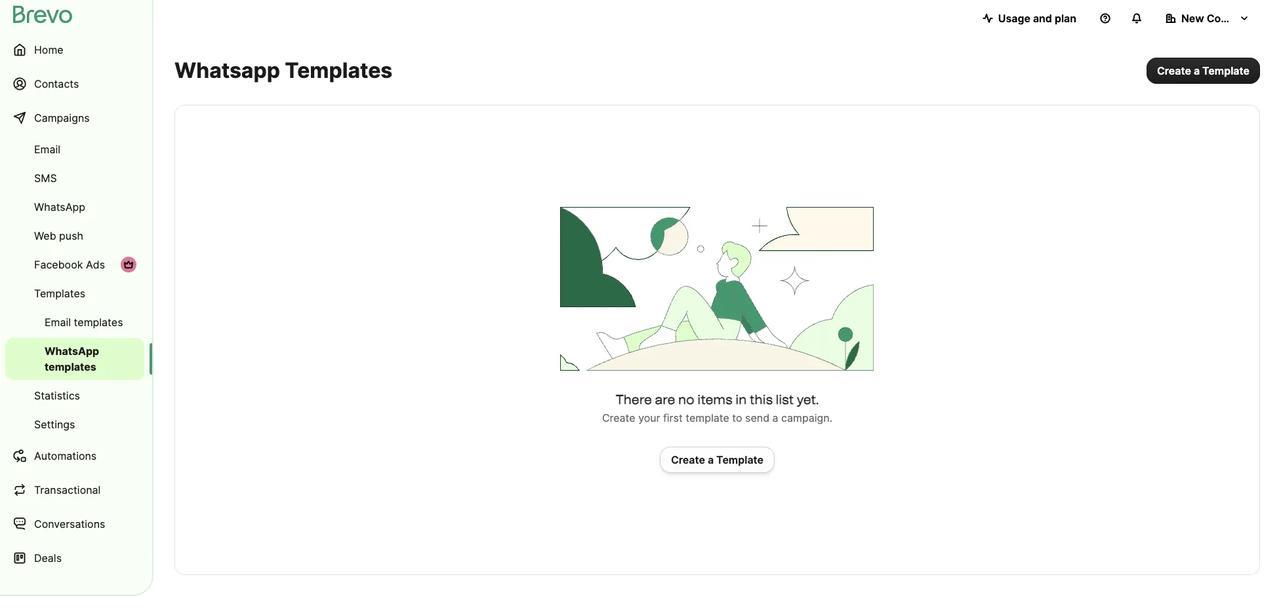 Task type: describe. For each thing, give the bounding box(es) containing it.
facebook
[[34, 258, 83, 272]]

sms
[[34, 172, 57, 185]]

whatsapp templates
[[174, 58, 392, 83]]

whatsapp for whatsapp templates
[[45, 345, 99, 358]]

deals
[[34, 552, 62, 565]]

home
[[34, 43, 63, 56]]

list
[[776, 392, 794, 408]]

new
[[1181, 12, 1204, 25]]

push
[[59, 230, 83, 243]]

whatsapp link
[[5, 194, 144, 220]]

no
[[678, 392, 695, 408]]

plan
[[1055, 12, 1076, 25]]

campaign.
[[781, 412, 832, 425]]

create a template for create a template button to the top
[[1157, 64, 1250, 77]]

conversations
[[34, 518, 105, 531]]

to
[[732, 412, 742, 425]]

are
[[655, 392, 675, 408]]

and
[[1033, 12, 1052, 25]]

yet.
[[797, 392, 819, 408]]

automations
[[34, 450, 97, 463]]

web push link
[[5, 223, 144, 249]]

email for email templates
[[45, 316, 71, 329]]

whatsapp
[[174, 58, 280, 83]]

first
[[663, 412, 683, 425]]

email link
[[5, 136, 144, 163]]

usage
[[998, 12, 1030, 25]]

0 horizontal spatial create a template button
[[660, 447, 775, 474]]

templates link
[[5, 281, 144, 307]]

ads
[[86, 258, 105, 272]]

automations link
[[5, 441, 144, 472]]

a inside the there are no items in this list yet. create your first template to send a campaign.
[[772, 412, 778, 425]]

create inside the there are no items in this list yet. create your first template to send a campaign.
[[602, 412, 635, 425]]

deals link
[[5, 543, 144, 575]]

a for create a template button to the top
[[1194, 64, 1200, 77]]

settings link
[[5, 412, 144, 438]]

template
[[686, 412, 729, 425]]

home link
[[5, 34, 144, 66]]

company
[[1207, 12, 1255, 25]]



Task type: vqa. For each thing, say whether or not it's contained in the screenshot.
the "metrics"
no



Task type: locate. For each thing, give the bounding box(es) containing it.
email templates
[[45, 316, 123, 329]]

whatsapp
[[34, 201, 85, 214], [45, 345, 99, 358]]

create a template
[[1157, 64, 1250, 77], [671, 454, 764, 467]]

0 vertical spatial templates
[[285, 58, 392, 83]]

2 horizontal spatial a
[[1194, 64, 1200, 77]]

there are no items in this list yet. create your first template to send a campaign.
[[602, 392, 832, 425]]

templates
[[285, 58, 392, 83], [34, 287, 85, 300]]

whatsapp up web push
[[34, 201, 85, 214]]

whatsapp down email templates link
[[45, 345, 99, 358]]

contacts link
[[5, 68, 144, 100]]

campaigns
[[34, 112, 90, 125]]

create
[[1157, 64, 1191, 77], [602, 412, 635, 425], [671, 454, 705, 467]]

1 vertical spatial template
[[716, 454, 764, 467]]

sms link
[[5, 165, 144, 192]]

web push
[[34, 230, 83, 243]]

templates for email templates
[[74, 316, 123, 329]]

2 horizontal spatial create
[[1157, 64, 1191, 77]]

template
[[1202, 64, 1250, 77], [716, 454, 764, 467]]

create down first
[[671, 454, 705, 467]]

1 horizontal spatial create
[[671, 454, 705, 467]]

in
[[735, 392, 747, 408]]

email for email
[[34, 143, 60, 156]]

1 horizontal spatial templates
[[285, 58, 392, 83]]

create a template button
[[1147, 58, 1260, 84], [660, 447, 775, 474]]

1 vertical spatial whatsapp
[[45, 345, 99, 358]]

usage and plan button
[[972, 5, 1087, 31]]

0 vertical spatial create
[[1157, 64, 1191, 77]]

email down templates link
[[45, 316, 71, 329]]

create down new
[[1157, 64, 1191, 77]]

2 vertical spatial create
[[671, 454, 705, 467]]

conversations link
[[5, 509, 144, 541]]

a down template
[[708, 454, 714, 467]]

0 horizontal spatial a
[[708, 454, 714, 467]]

0 vertical spatial create a template button
[[1147, 58, 1260, 84]]

settings
[[34, 418, 75, 432]]

0 vertical spatial a
[[1194, 64, 1200, 77]]

email templates link
[[5, 310, 144, 336]]

0 vertical spatial create a template
[[1157, 64, 1250, 77]]

whatsapp templates
[[45, 345, 99, 374]]

create a template down the new company button
[[1157, 64, 1250, 77]]

1 horizontal spatial create a template
[[1157, 64, 1250, 77]]

1 vertical spatial email
[[45, 316, 71, 329]]

0 horizontal spatial templates
[[34, 287, 85, 300]]

create down there
[[602, 412, 635, 425]]

0 vertical spatial template
[[1202, 64, 1250, 77]]

statistics
[[34, 390, 80, 403]]

usage and plan
[[998, 12, 1076, 25]]

template down 'to'
[[716, 454, 764, 467]]

facebook ads
[[34, 258, 105, 272]]

templates down templates link
[[74, 316, 123, 329]]

send
[[745, 412, 769, 425]]

your
[[638, 412, 660, 425]]

new company
[[1181, 12, 1255, 25]]

items
[[697, 392, 732, 408]]

left___rvooi image
[[123, 260, 134, 270]]

new company button
[[1155, 5, 1260, 31]]

create a template button down template
[[660, 447, 775, 474]]

0 horizontal spatial create
[[602, 412, 635, 425]]

templates
[[74, 316, 123, 329], [45, 361, 96, 374]]

transactional link
[[5, 475, 144, 506]]

templates inside templates link
[[34, 287, 85, 300]]

there
[[616, 392, 652, 408]]

1 vertical spatial templates
[[34, 287, 85, 300]]

a right send
[[772, 412, 778, 425]]

templates for whatsapp templates
[[45, 361, 96, 374]]

0 vertical spatial templates
[[74, 316, 123, 329]]

email up sms
[[34, 143, 60, 156]]

a
[[1194, 64, 1200, 77], [772, 412, 778, 425], [708, 454, 714, 467]]

a for create a template button to the left
[[708, 454, 714, 467]]

0 horizontal spatial template
[[716, 454, 764, 467]]

whatsapp for whatsapp
[[34, 201, 85, 214]]

1 horizontal spatial create a template button
[[1147, 58, 1260, 84]]

1 vertical spatial a
[[772, 412, 778, 425]]

0 vertical spatial whatsapp
[[34, 201, 85, 214]]

templates up statistics link
[[45, 361, 96, 374]]

create a template down template
[[671, 454, 764, 467]]

2 vertical spatial a
[[708, 454, 714, 467]]

templates inside whatsapp templates
[[45, 361, 96, 374]]

0 vertical spatial email
[[34, 143, 60, 156]]

statistics link
[[5, 383, 144, 409]]

1 vertical spatial create a template
[[671, 454, 764, 467]]

whatsapp templates link
[[5, 338, 144, 380]]

1 vertical spatial create
[[602, 412, 635, 425]]

0 horizontal spatial create a template
[[671, 454, 764, 467]]

a down new
[[1194, 64, 1200, 77]]

facebook ads link
[[5, 252, 144, 278]]

email
[[34, 143, 60, 156], [45, 316, 71, 329]]

contacts
[[34, 77, 79, 91]]

create a template button down the new company button
[[1147, 58, 1260, 84]]

web
[[34, 230, 56, 243]]

1 horizontal spatial a
[[772, 412, 778, 425]]

1 horizontal spatial template
[[1202, 64, 1250, 77]]

campaigns link
[[5, 102, 144, 134]]

1 vertical spatial create a template button
[[660, 447, 775, 474]]

template down company
[[1202, 64, 1250, 77]]

this
[[750, 392, 773, 408]]

1 vertical spatial templates
[[45, 361, 96, 374]]

transactional
[[34, 484, 101, 497]]

whatsapp inside whatsapp "link"
[[34, 201, 85, 214]]

create a template for create a template button to the left
[[671, 454, 764, 467]]



